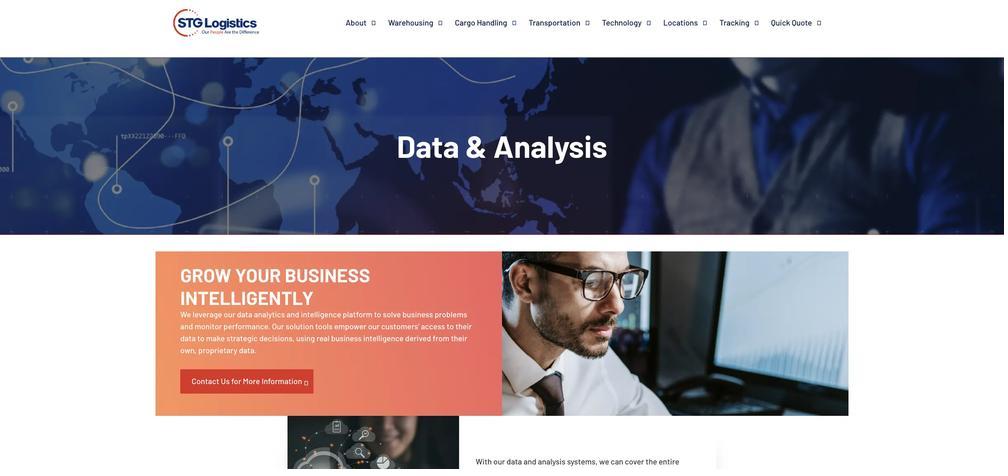 Task type: vqa. For each thing, say whether or not it's contained in the screenshot.
Contact
yes



Task type: describe. For each thing, give the bounding box(es) containing it.
locations link
[[664, 18, 720, 28]]

0 horizontal spatial business
[[331, 334, 362, 343]]

make
[[206, 334, 225, 343]]

problems
[[435, 310, 467, 319]]

cargo handling link
[[455, 18, 529, 28]]

analysis
[[538, 457, 566, 467]]

technology
[[602, 18, 642, 27]]

analysis
[[493, 128, 608, 164]]

we
[[599, 457, 609, 467]]

information
[[262, 377, 302, 386]]

0 horizontal spatial data
[[180, 334, 196, 343]]

quote
[[792, 18, 812, 27]]

data & analysis
[[397, 128, 608, 164]]

2 vertical spatial to
[[197, 334, 205, 343]]

stg usa image
[[170, 0, 262, 48]]

0 horizontal spatial the
[[507, 469, 519, 470]]

1 vertical spatial can
[[603, 469, 615, 470]]

logistics
[[520, 469, 550, 470]]

0 vertical spatial data
[[237, 310, 252, 319]]

our
[[272, 322, 284, 331]]

handling
[[477, 18, 507, 27]]

contact us for more information link
[[180, 370, 314, 394]]

0 vertical spatial intelligence
[[301, 310, 341, 319]]

empower
[[334, 322, 367, 331]]

tracking link
[[720, 18, 771, 28]]

grow
[[180, 264, 231, 286]]

warehousing
[[388, 18, 433, 27]]

1 horizontal spatial and
[[287, 310, 299, 319]]

data
[[397, 128, 460, 164]]

help
[[617, 469, 631, 470]]

solve
[[383, 310, 401, 319]]

technology link
[[602, 18, 664, 28]]

transportation
[[529, 18, 581, 27]]

about
[[346, 18, 367, 27]]

cover
[[625, 457, 644, 467]]

own,
[[180, 346, 197, 355]]

analytics
[[254, 310, 285, 319]]

data.
[[239, 346, 257, 355]]

we inside with our data and analysis systems, we can cover the entire scope of the logistics landscape. we can help you gather an
[[590, 469, 601, 470]]

1 vertical spatial their
[[451, 334, 467, 343]]

and inside with our data and analysis systems, we can cover the entire scope of the logistics landscape. we can help you gather an
[[524, 457, 537, 467]]

1 horizontal spatial business
[[403, 310, 433, 319]]

contact
[[192, 377, 219, 386]]

from
[[433, 334, 450, 343]]

of
[[498, 469, 506, 470]]

strategic
[[226, 334, 258, 343]]

you
[[633, 469, 645, 470]]



Task type: locate. For each thing, give the bounding box(es) containing it.
intelligence up tools
[[301, 310, 341, 319]]

monitor
[[195, 322, 222, 331]]

can
[[611, 457, 624, 467], [603, 469, 615, 470]]

0 horizontal spatial our
[[224, 310, 235, 319]]

our inside with our data and analysis systems, we can cover the entire scope of the logistics landscape. we can help you gather an
[[494, 457, 505, 467]]

tracking
[[720, 18, 750, 27]]

1 vertical spatial to
[[447, 322, 454, 331]]

customers'
[[381, 322, 420, 331]]

about link
[[346, 18, 388, 28]]

our
[[224, 310, 235, 319], [368, 322, 380, 331], [494, 457, 505, 467]]

we left leverage
[[180, 310, 191, 319]]

and up "solution"
[[287, 310, 299, 319]]

derived
[[405, 334, 431, 343]]

can up help
[[611, 457, 624, 467]]

data up own,
[[180, 334, 196, 343]]

data up logistics
[[507, 457, 522, 467]]

1 horizontal spatial our
[[368, 322, 380, 331]]

performance.
[[224, 322, 270, 331]]

landscape.
[[551, 469, 589, 470]]

warehousing link
[[388, 18, 455, 28]]

2 horizontal spatial and
[[524, 457, 537, 467]]

decisions,
[[259, 334, 295, 343]]

their
[[456, 322, 472, 331], [451, 334, 467, 343]]

to left solve
[[374, 310, 381, 319]]

transportation link
[[529, 18, 602, 28]]

business
[[403, 310, 433, 319], [331, 334, 362, 343]]

0 horizontal spatial intelligence
[[301, 310, 341, 319]]

0 vertical spatial we
[[180, 310, 191, 319]]

1 vertical spatial and
[[180, 322, 193, 331]]

1 horizontal spatial we
[[590, 469, 601, 470]]

quick
[[771, 18, 791, 27]]

contact us for more information
[[192, 377, 302, 386]]

1 vertical spatial business
[[331, 334, 362, 343]]

0 vertical spatial can
[[611, 457, 624, 467]]

quick quote
[[771, 18, 812, 27]]

2 vertical spatial and
[[524, 457, 537, 467]]

1 vertical spatial the
[[507, 469, 519, 470]]

0 vertical spatial to
[[374, 310, 381, 319]]

our down platform
[[368, 322, 380, 331]]

your
[[235, 264, 281, 286]]

1 vertical spatial we
[[590, 469, 601, 470]]

&
[[466, 128, 487, 164]]

to down problems
[[447, 322, 454, 331]]

0 horizontal spatial we
[[180, 310, 191, 319]]

0 vertical spatial and
[[287, 310, 299, 319]]

2 horizontal spatial our
[[494, 457, 505, 467]]

with our data and analysis systems, we can cover the entire scope of the logistics landscape. we can help you gather an
[[476, 457, 694, 470]]

real
[[317, 334, 330, 343]]

2 horizontal spatial to
[[447, 322, 454, 331]]

locations
[[664, 18, 698, 27]]

1 horizontal spatial to
[[374, 310, 381, 319]]

data
[[237, 310, 252, 319], [180, 334, 196, 343], [507, 457, 522, 467]]

the up gather
[[646, 457, 657, 467]]

gather
[[647, 469, 670, 470]]

their right from
[[451, 334, 467, 343]]

access
[[421, 322, 445, 331]]

business down empower
[[331, 334, 362, 343]]

our up performance.
[[224, 310, 235, 319]]

for
[[231, 377, 241, 386]]

quick quote link
[[771, 18, 834, 28]]

data inside with our data and analysis systems, we can cover the entire scope of the logistics landscape. we can help you gather an
[[507, 457, 522, 467]]

1 vertical spatial intelligence
[[363, 334, 404, 343]]

business
[[285, 264, 370, 286]]

their down problems
[[456, 322, 472, 331]]

0 horizontal spatial and
[[180, 322, 193, 331]]

leverage
[[193, 310, 222, 319]]

0 vertical spatial our
[[224, 310, 235, 319]]

we down we
[[590, 469, 601, 470]]

can down we
[[603, 469, 615, 470]]

0 vertical spatial the
[[646, 457, 657, 467]]

and
[[287, 310, 299, 319], [180, 322, 193, 331], [524, 457, 537, 467]]

scope
[[476, 469, 497, 470]]

solution
[[286, 322, 314, 331]]

data up performance.
[[237, 310, 252, 319]]

intelligently
[[180, 286, 314, 309]]

our up the "of"
[[494, 457, 505, 467]]

1 horizontal spatial the
[[646, 457, 657, 467]]

1 horizontal spatial intelligence
[[363, 334, 404, 343]]

proprietary
[[198, 346, 237, 355]]

2 vertical spatial data
[[507, 457, 522, 467]]

cargo
[[455, 18, 475, 27]]

using
[[296, 334, 315, 343]]

2 vertical spatial our
[[494, 457, 505, 467]]

we
[[180, 310, 191, 319], [590, 469, 601, 470]]

more
[[243, 377, 260, 386]]

0 vertical spatial business
[[403, 310, 433, 319]]

systems,
[[567, 457, 598, 467]]

entire
[[659, 457, 680, 467]]

cargo handling
[[455, 18, 507, 27]]

to
[[374, 310, 381, 319], [447, 322, 454, 331], [197, 334, 205, 343]]

tools
[[315, 322, 333, 331]]

1 vertical spatial data
[[180, 334, 196, 343]]

intelligence down the customers'
[[363, 334, 404, 343]]

grow your business intelligently we leverage our data analytics and intelligence platform to solve business problems and monitor performance. our solution tools empower our customers' access to their data to make strategic decisions, using real business intelligence derived from their own, proprietary data.
[[180, 264, 472, 355]]

intelligence
[[301, 310, 341, 319], [363, 334, 404, 343]]

us
[[221, 377, 230, 386]]

we inside grow your business intelligently we leverage our data analytics and intelligence platform to solve business problems and monitor performance. our solution tools empower our customers' access to their data to make strategic decisions, using real business intelligence derived from their own, proprietary data.
[[180, 310, 191, 319]]

to down monitor
[[197, 334, 205, 343]]

1 vertical spatial our
[[368, 322, 380, 331]]

2 horizontal spatial data
[[507, 457, 522, 467]]

and left monitor
[[180, 322, 193, 331]]

the right the "of"
[[507, 469, 519, 470]]

the
[[646, 457, 657, 467], [507, 469, 519, 470]]

platform
[[343, 310, 373, 319]]

with
[[476, 457, 492, 467]]

0 horizontal spatial to
[[197, 334, 205, 343]]

0 vertical spatial their
[[456, 322, 472, 331]]

1 horizontal spatial data
[[237, 310, 252, 319]]

and up logistics
[[524, 457, 537, 467]]

business up access
[[403, 310, 433, 319]]



